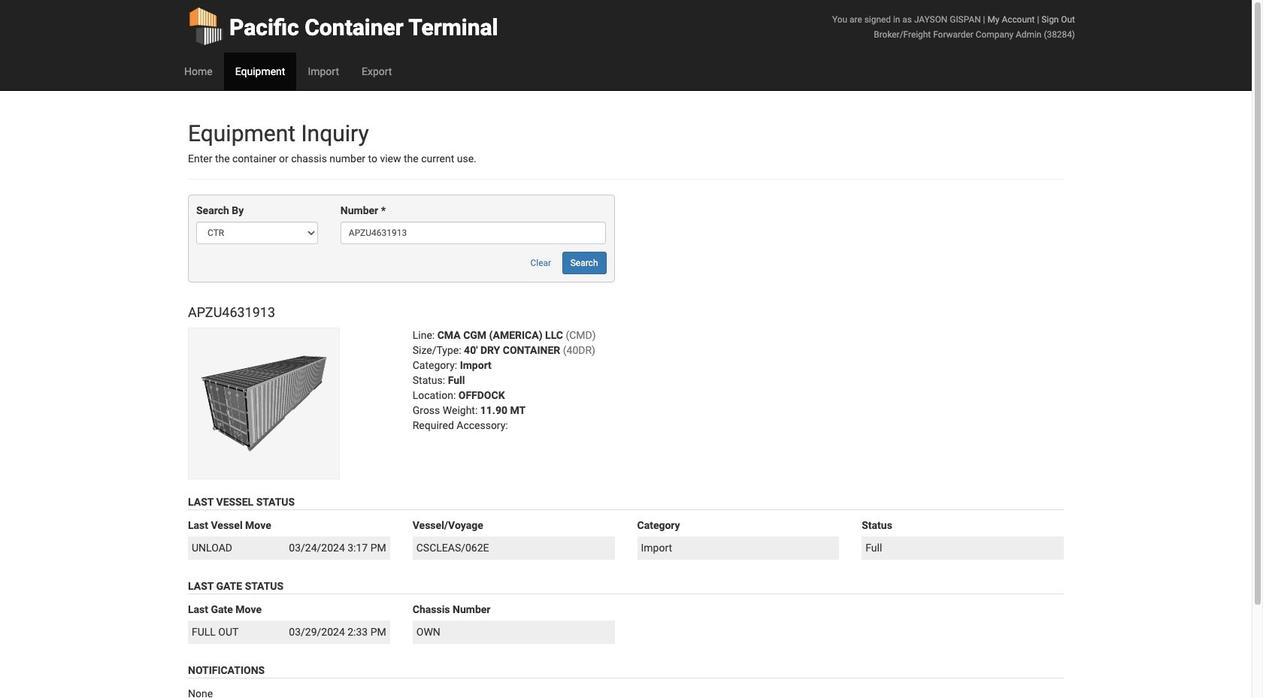 Task type: describe. For each thing, give the bounding box(es) containing it.
40dr image
[[188, 328, 340, 480]]



Task type: vqa. For each thing, say whether or not it's contained in the screenshot.
Search to the bottom
no



Task type: locate. For each thing, give the bounding box(es) containing it.
None text field
[[340, 222, 606, 245]]



